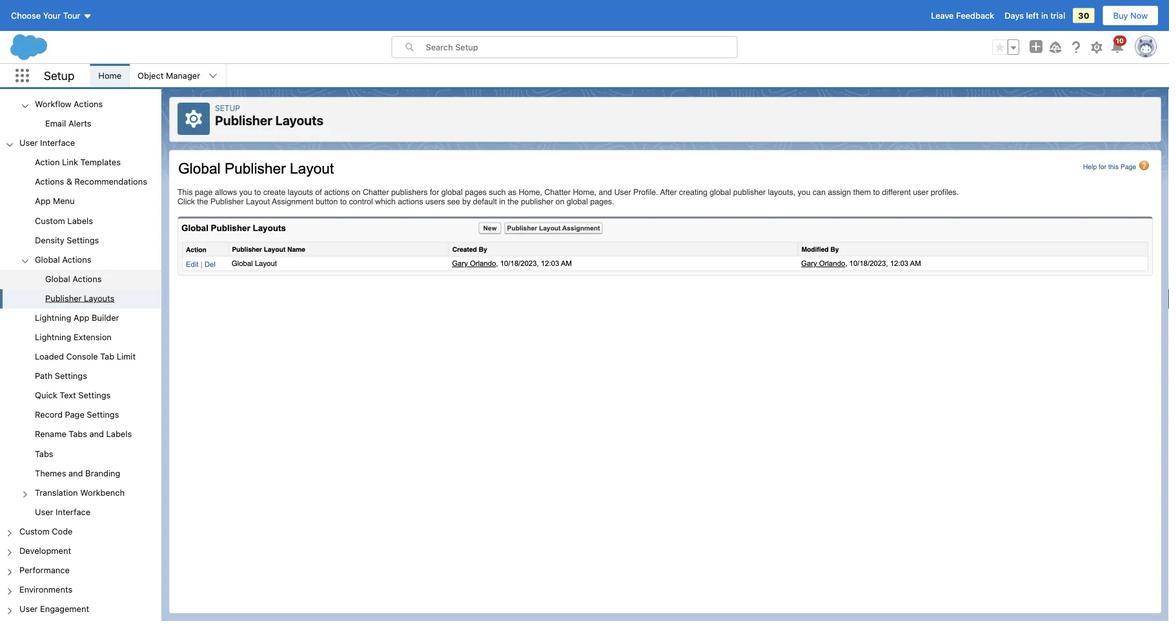 Task type: locate. For each thing, give the bounding box(es) containing it.
interface
[[40, 138, 75, 148], [56, 507, 91, 517]]

actions
[[74, 99, 103, 109], [35, 177, 64, 186], [62, 254, 91, 264], [73, 274, 102, 284]]

custom
[[35, 216, 65, 225], [19, 527, 50, 536]]

user interface link up "action"
[[19, 138, 75, 150]]

0 horizontal spatial and
[[68, 468, 83, 478]]

1 vertical spatial user interface link
[[35, 507, 91, 519]]

2 global actions tree item from the top
[[0, 270, 161, 289]]

group containing action link templates
[[0, 153, 161, 523]]

layouts inside setup publisher layouts
[[275, 113, 324, 128]]

0 vertical spatial user
[[19, 138, 38, 148]]

1 vertical spatial custom
[[19, 527, 50, 536]]

labels up branding
[[106, 429, 132, 439]]

1 lightning from the top
[[35, 313, 71, 322]]

performance link
[[19, 565, 70, 577]]

app
[[35, 196, 51, 206], [74, 313, 89, 322]]

custom down the app menu link
[[35, 216, 65, 225]]

publisher up the lightning app builder
[[45, 293, 82, 303]]

2 lightning from the top
[[35, 332, 71, 342]]

choose your tour
[[11, 11, 80, 20]]

builder inside user interface tree item
[[92, 313, 119, 322]]

your
[[43, 11, 61, 20]]

1 vertical spatial labels
[[106, 429, 132, 439]]

lightning
[[35, 313, 71, 322], [35, 332, 71, 342]]

1 vertical spatial lightning
[[35, 332, 71, 342]]

global actions tree item
[[0, 251, 161, 309], [0, 270, 161, 289]]

user
[[19, 138, 38, 148], [35, 507, 53, 517], [19, 604, 38, 614]]

group containing global actions
[[0, 270, 161, 309]]

builder up workflow actions
[[68, 80, 96, 89]]

1 vertical spatial tabs
[[35, 449, 53, 458]]

global actions down density settings link
[[35, 254, 91, 264]]

publisher inside tree item
[[45, 293, 82, 303]]

1 vertical spatial builder
[[92, 313, 119, 322]]

0 vertical spatial global
[[35, 254, 60, 264]]

1 vertical spatial and
[[68, 468, 83, 478]]

30
[[1079, 11, 1090, 20]]

quick text settings link
[[35, 390, 111, 402]]

user interface link up code
[[35, 507, 91, 519]]

0 vertical spatial and
[[89, 429, 104, 439]]

lightning up loaded
[[35, 332, 71, 342]]

lightning inside 'lightning app builder' link
[[35, 313, 71, 322]]

global actions link
[[35, 254, 91, 266], [45, 274, 102, 286]]

choose your tour button
[[10, 5, 93, 26]]

development link
[[19, 546, 71, 558]]

1 vertical spatial global
[[45, 274, 70, 284]]

integrations image
[[0, 620, 161, 621]]

tabs up the themes
[[35, 449, 53, 458]]

actions down "action"
[[35, 177, 64, 186]]

user interface inside group
[[35, 507, 91, 517]]

0 vertical spatial tabs
[[69, 429, 87, 439]]

density settings link
[[35, 235, 99, 247]]

leave feedback link
[[932, 11, 995, 20]]

actions down density settings link
[[62, 254, 91, 264]]

builder up extension in the left of the page
[[92, 313, 119, 322]]

user interface up code
[[35, 507, 91, 517]]

0 vertical spatial publisher
[[215, 113, 273, 128]]

0 horizontal spatial labels
[[67, 216, 93, 225]]

setup link
[[215, 103, 240, 112]]

home link
[[91, 64, 129, 87]]

1 vertical spatial app
[[74, 313, 89, 322]]

1 horizontal spatial setup
[[215, 103, 240, 112]]

1 vertical spatial user
[[35, 507, 53, 517]]

global up publisher layouts
[[45, 274, 70, 284]]

group containing process builder
[[0, 0, 161, 134]]

0 vertical spatial custom
[[35, 216, 65, 225]]

limit
[[117, 352, 136, 361]]

action link templates
[[35, 157, 121, 167]]

tab
[[100, 352, 114, 361]]

engagement
[[40, 604, 89, 614]]

user interface for topmost user interface link
[[19, 138, 75, 148]]

0 horizontal spatial app
[[35, 196, 51, 206]]

workflow actions tree item
[[0, 95, 161, 134]]

user up custom code
[[35, 507, 53, 517]]

lightning app builder link
[[35, 313, 119, 324]]

0 vertical spatial user interface
[[19, 138, 75, 148]]

lightning for lightning extension
[[35, 332, 71, 342]]

labels up density settings
[[67, 216, 93, 225]]

publisher layouts link
[[45, 293, 115, 305]]

process builder link
[[35, 80, 96, 91]]

extension
[[74, 332, 112, 342]]

group
[[0, 0, 161, 134], [993, 39, 1020, 55], [0, 153, 161, 523], [0, 270, 161, 309]]

1 horizontal spatial layouts
[[275, 113, 324, 128]]

builder
[[68, 80, 96, 89], [92, 313, 119, 322]]

console
[[66, 352, 98, 361]]

1 horizontal spatial app
[[74, 313, 89, 322]]

loaded
[[35, 352, 64, 361]]

0 vertical spatial lightning
[[35, 313, 71, 322]]

labels
[[67, 216, 93, 225], [106, 429, 132, 439]]

translation workbench link
[[35, 488, 125, 499]]

templates
[[80, 157, 121, 167]]

0 vertical spatial global actions
[[35, 254, 91, 264]]

0 vertical spatial app
[[35, 196, 51, 206]]

global down density
[[35, 254, 60, 264]]

global actions for the top 'global actions' link
[[35, 254, 91, 264]]

leave
[[932, 11, 954, 20]]

actions inside actions & recommendations link
[[35, 177, 64, 186]]

setup inside setup publisher layouts
[[215, 103, 240, 112]]

settings up rename tabs and labels at the bottom
[[87, 410, 119, 420]]

feedback
[[957, 11, 995, 20]]

branding
[[85, 468, 120, 478]]

user interface link
[[19, 138, 75, 150], [35, 507, 91, 519]]

global actions
[[35, 254, 91, 264], [45, 274, 102, 284]]

in
[[1042, 11, 1049, 20]]

translation workbench
[[35, 488, 125, 497]]

setup publisher layouts
[[215, 103, 324, 128]]

1 horizontal spatial publisher
[[215, 113, 273, 128]]

email
[[45, 118, 66, 128]]

1 vertical spatial interface
[[56, 507, 91, 517]]

custom inside group
[[35, 216, 65, 225]]

0 horizontal spatial layouts
[[84, 293, 115, 303]]

publisher inside setup publisher layouts
[[215, 113, 273, 128]]

lightning up lightning extension
[[35, 313, 71, 322]]

process
[[35, 80, 66, 89]]

custom for custom code
[[19, 527, 50, 536]]

global actions up publisher layouts
[[45, 274, 102, 284]]

global actions tree item up publisher layouts
[[0, 270, 161, 289]]

and down record page settings link
[[89, 429, 104, 439]]

global actions link up publisher layouts
[[45, 274, 102, 286]]

path settings
[[35, 371, 87, 381]]

0 vertical spatial global actions link
[[35, 254, 91, 266]]

1 vertical spatial global actions
[[45, 274, 102, 284]]

publisher
[[215, 113, 273, 128], [45, 293, 82, 303]]

menu
[[53, 196, 75, 206]]

1 horizontal spatial labels
[[106, 429, 132, 439]]

actions up alerts
[[74, 99, 103, 109]]

lightning inside the lightning extension link
[[35, 332, 71, 342]]

10 button
[[1110, 36, 1127, 55]]

actions inside workflow actions link
[[74, 99, 103, 109]]

publisher down "setup" link
[[215, 113, 273, 128]]

0 vertical spatial setup
[[44, 69, 75, 83]]

settings down custom labels link on the left
[[67, 235, 99, 245]]

user interface up "action"
[[19, 138, 75, 148]]

user down the environments link at the bottom left
[[19, 604, 38, 614]]

and up translation workbench
[[68, 468, 83, 478]]

0 horizontal spatial setup
[[44, 69, 75, 83]]

actions up publisher layouts
[[73, 274, 102, 284]]

1 vertical spatial setup
[[215, 103, 240, 112]]

user up "action"
[[19, 138, 38, 148]]

actions & recommendations
[[35, 177, 147, 186]]

density
[[35, 235, 64, 245]]

rename
[[35, 429, 66, 439]]

environments
[[19, 585, 72, 594]]

global actions link down density settings link
[[35, 254, 91, 266]]

custom up development
[[19, 527, 50, 536]]

record page settings
[[35, 410, 119, 420]]

0 vertical spatial labels
[[67, 216, 93, 225]]

1 vertical spatial user interface
[[35, 507, 91, 517]]

app left menu
[[35, 196, 51, 206]]

record page settings link
[[35, 410, 119, 422]]

interface down the 'email'
[[40, 138, 75, 148]]

1 vertical spatial layouts
[[84, 293, 115, 303]]

1 vertical spatial publisher
[[45, 293, 82, 303]]

tabs down record page settings link
[[69, 429, 87, 439]]

interface down translation workbench "link"
[[56, 507, 91, 517]]

0 horizontal spatial publisher
[[45, 293, 82, 303]]

0 vertical spatial layouts
[[275, 113, 324, 128]]

0 vertical spatial interface
[[40, 138, 75, 148]]

user interface
[[19, 138, 75, 148], [35, 507, 91, 517]]

app down publisher layouts tree item on the left of page
[[74, 313, 89, 322]]

workbench
[[80, 488, 125, 497]]

process builder
[[35, 80, 96, 89]]

global actions tree item up the lightning app builder
[[0, 251, 161, 309]]



Task type: describe. For each thing, give the bounding box(es) containing it.
themes
[[35, 468, 66, 478]]

environments link
[[19, 585, 72, 596]]

lightning for lightning app builder
[[35, 313, 71, 322]]

1 vertical spatial global actions link
[[45, 274, 102, 286]]

buy now button
[[1103, 5, 1160, 26]]

themes and branding link
[[35, 468, 120, 480]]

buy now
[[1114, 11, 1149, 20]]

action
[[35, 157, 60, 167]]

app inside 'lightning app builder' link
[[74, 313, 89, 322]]

app menu
[[35, 196, 75, 206]]

0 horizontal spatial tabs
[[35, 449, 53, 458]]

lightning app builder
[[35, 313, 119, 322]]

density settings
[[35, 235, 99, 245]]

custom code link
[[19, 527, 73, 538]]

rename tabs and labels link
[[35, 429, 132, 441]]

alerts
[[68, 118, 91, 128]]

record
[[35, 410, 63, 420]]

leave feedback
[[932, 11, 995, 20]]

2 vertical spatial user
[[19, 604, 38, 614]]

0 vertical spatial user interface link
[[19, 138, 75, 150]]

recommendations
[[75, 177, 147, 186]]

tabs link
[[35, 449, 53, 460]]

user interface tree item
[[0, 134, 161, 523]]

email alerts link
[[45, 118, 91, 130]]

&
[[66, 177, 72, 186]]

workflow actions link
[[35, 99, 103, 111]]

days left in trial
[[1005, 11, 1066, 20]]

0 vertical spatial builder
[[68, 80, 96, 89]]

tour
[[63, 11, 80, 20]]

quick
[[35, 390, 57, 400]]

setup for setup publisher layouts
[[215, 103, 240, 112]]

custom labels link
[[35, 216, 93, 227]]

lightning extension link
[[35, 332, 112, 344]]

action link templates link
[[35, 157, 121, 169]]

lightning extension
[[35, 332, 112, 342]]

page
[[65, 410, 84, 420]]

settings up record page settings
[[78, 390, 111, 400]]

custom code
[[19, 527, 73, 536]]

now
[[1131, 11, 1149, 20]]

object manager link
[[130, 64, 208, 87]]

custom for custom labels
[[35, 216, 65, 225]]

publisher layouts tree item
[[0, 289, 161, 309]]

Search Setup text field
[[426, 37, 737, 57]]

object manager
[[138, 71, 200, 80]]

user engagement link
[[19, 604, 89, 616]]

actions & recommendations link
[[35, 177, 147, 188]]

1 global actions tree item from the top
[[0, 251, 161, 309]]

layouts inside "publisher layouts" link
[[84, 293, 115, 303]]

home
[[98, 71, 122, 80]]

text
[[60, 390, 76, 400]]

publisher layouts
[[45, 293, 115, 303]]

rename tabs and labels
[[35, 429, 132, 439]]

workflow actions
[[35, 99, 103, 109]]

app inside the app menu link
[[35, 196, 51, 206]]

performance
[[19, 565, 70, 575]]

development
[[19, 546, 71, 556]]

1 horizontal spatial and
[[89, 429, 104, 439]]

quick text settings
[[35, 390, 111, 400]]

code
[[52, 527, 73, 536]]

settings up quick text settings
[[55, 371, 87, 381]]

setup for setup
[[44, 69, 75, 83]]

user inside group
[[35, 507, 53, 517]]

translation
[[35, 488, 78, 497]]

path
[[35, 371, 52, 381]]

trial
[[1051, 11, 1066, 20]]

workflow
[[35, 99, 71, 109]]

days
[[1005, 11, 1024, 20]]

choose
[[11, 11, 41, 20]]

manager
[[166, 71, 200, 80]]

user interface for the bottom user interface link
[[35, 507, 91, 517]]

custom labels
[[35, 216, 93, 225]]

object
[[138, 71, 164, 80]]

loaded console tab limit
[[35, 352, 136, 361]]

link
[[62, 157, 78, 167]]

left
[[1027, 11, 1040, 20]]

app menu link
[[35, 196, 75, 208]]

1 horizontal spatial tabs
[[69, 429, 87, 439]]

email alerts
[[45, 118, 91, 128]]

themes and branding
[[35, 468, 120, 478]]

global actions for the bottommost 'global actions' link
[[45, 274, 102, 284]]

user engagement
[[19, 604, 89, 614]]

loaded console tab limit link
[[35, 352, 136, 363]]



Task type: vqa. For each thing, say whether or not it's contained in the screenshot.
Actions for the topmost Global Actions link
yes



